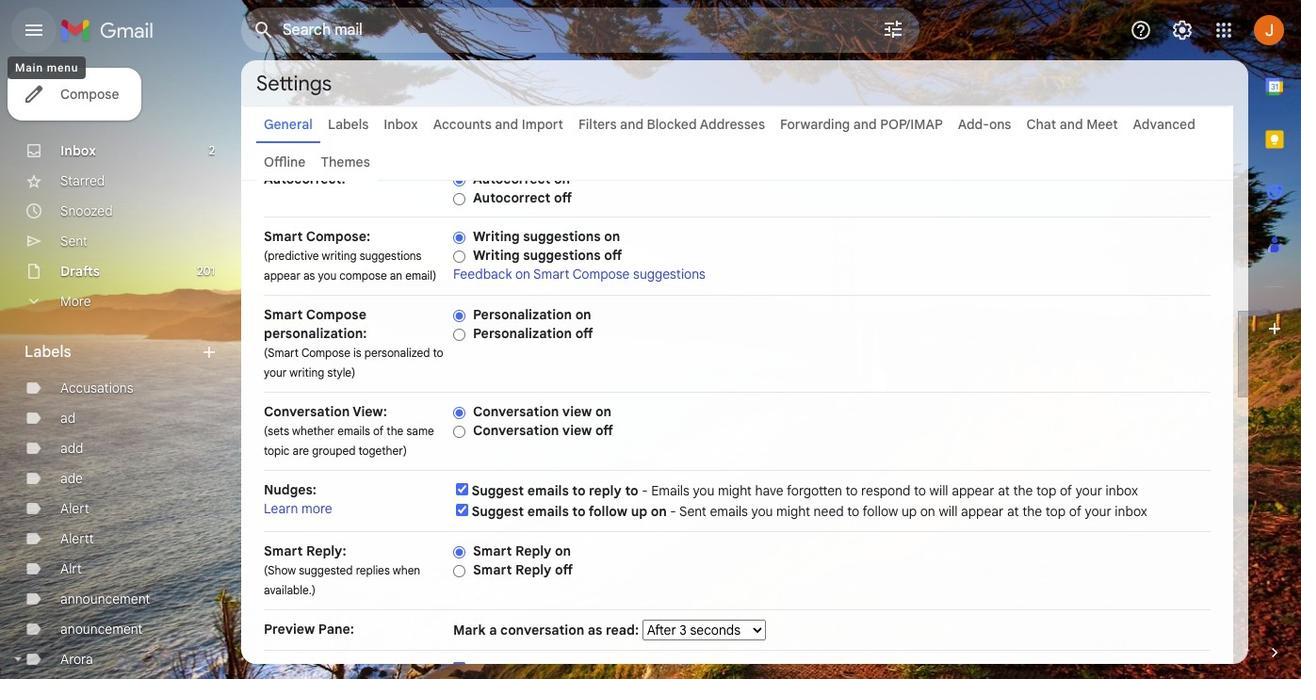 Task type: vqa. For each thing, say whether or not it's contained in the screenshot.


Task type: locate. For each thing, give the bounding box(es) containing it.
features inside 'smart features and'
[[306, 662, 360, 679]]

main
[[15, 61, 43, 74]]

2 personalization from the top
[[473, 325, 572, 342]]

0 horizontal spatial as
[[304, 269, 315, 283]]

1 vertical spatial view
[[563, 422, 592, 439]]

1 vertical spatial labels
[[25, 343, 71, 362]]

2 vertical spatial the
[[1023, 503, 1043, 520]]

suggest emails to reply to - emails you might have forgotten to respond to will appear at the top of your inbox
[[472, 483, 1139, 500]]

smart up '(predictive'
[[264, 228, 303, 245]]

conversation view on
[[473, 403, 612, 420]]

are
[[293, 444, 309, 458]]

personalization up personalization off
[[473, 306, 572, 323]]

on
[[554, 171, 570, 188], [604, 228, 621, 245], [516, 266, 531, 283], [576, 306, 592, 323], [596, 403, 612, 420], [651, 503, 667, 520], [921, 503, 936, 520], [555, 543, 571, 560], [502, 662, 518, 679]]

you
[[318, 269, 337, 283], [693, 483, 715, 500], [752, 503, 773, 520]]

0 vertical spatial reply
[[516, 543, 552, 560]]

conversation for conversation view: (sets whether emails of the same topic are grouped together)
[[264, 403, 350, 420]]

view for off
[[563, 422, 592, 439]]

conversation down conversation view on
[[473, 422, 559, 439]]

1 vertical spatial might
[[777, 503, 811, 520]]

off up reply
[[596, 422, 614, 439]]

inbox link up the starred
[[60, 142, 96, 159]]

0 horizontal spatial -
[[642, 483, 648, 500]]

1 autocorrect from the top
[[473, 171, 551, 188]]

None checkbox
[[456, 484, 468, 496], [453, 663, 466, 675], [456, 484, 468, 496], [453, 663, 466, 675]]

your
[[264, 366, 287, 380], [1076, 483, 1103, 500], [1085, 503, 1112, 520]]

writing suggestions on
[[473, 228, 621, 245]]

you inside smart compose: (predictive writing suggestions appear as you compose an email)
[[318, 269, 337, 283]]

features right the smart
[[562, 662, 616, 679]]

1 vertical spatial you
[[693, 483, 715, 500]]

1 vertical spatial -
[[671, 503, 677, 520]]

announcement link
[[60, 591, 150, 608]]

2 vertical spatial appear
[[961, 503, 1004, 520]]

1 vertical spatial suggest
[[472, 503, 524, 520]]

0 horizontal spatial labels
[[25, 343, 71, 362]]

off up writing suggestions on
[[554, 189, 572, 206]]

0 vertical spatial personalization
[[473, 306, 572, 323]]

2 horizontal spatial -
[[750, 662, 756, 679]]

1 vertical spatial inbox
[[60, 142, 96, 159]]

ad link
[[60, 410, 75, 427]]

Writing suggestions off radio
[[453, 250, 466, 264]]

labels link
[[328, 116, 369, 133]]

0 vertical spatial writing
[[322, 249, 357, 263]]

smart features and
[[264, 662, 388, 680]]

conversation inside conversation view: (sets whether emails of the same topic are grouped together)
[[264, 403, 350, 420]]

-
[[642, 483, 648, 500], [671, 503, 677, 520], [750, 662, 756, 679]]

meet right chat on the top right
[[1087, 116, 1119, 133]]

2 vertical spatial -
[[750, 662, 756, 679]]

smart right smart reply on option
[[473, 543, 512, 560]]

1 vertical spatial sent
[[680, 503, 707, 520]]

1 features from the left
[[306, 662, 360, 679]]

to right need on the right
[[848, 503, 860, 520]]

more button
[[0, 287, 226, 317]]

inbox link right labels link at the left
[[384, 116, 418, 133]]

0 vertical spatial your
[[264, 366, 287, 380]]

compose down menu
[[60, 86, 119, 103]]

conversation up conversation view off at the left bottom of the page
[[473, 403, 559, 420]]

turn
[[469, 662, 498, 679]]

Search mail text field
[[283, 21, 830, 40]]

0 horizontal spatial inbox
[[60, 142, 96, 159]]

1 vertical spatial top
[[1046, 503, 1066, 520]]

0 horizontal spatial up
[[631, 503, 648, 520]]

addresses
[[700, 116, 765, 133]]

ade link
[[60, 470, 83, 487]]

your inside smart compose personalization: (smart compose is personalized to your writing style)
[[264, 366, 287, 380]]

to left respond
[[846, 483, 858, 500]]

personalization for personalization on
[[473, 306, 572, 323]]

1 vertical spatial inbox link
[[60, 142, 96, 159]]

meet left may
[[861, 662, 892, 679]]

1 vertical spatial writing
[[473, 247, 520, 264]]

Smart Reply off radio
[[453, 564, 466, 579]]

1 view from the top
[[563, 403, 592, 420]]

drafts link
[[60, 263, 100, 280]]

0 vertical spatial suggest
[[472, 483, 524, 500]]

2 features from the left
[[562, 662, 616, 679]]

2 vertical spatial you
[[752, 503, 773, 520]]

view up conversation view off at the left bottom of the page
[[563, 403, 592, 420]]

feedback
[[453, 266, 512, 283]]

might down suggest emails to reply to - emails you might have forgotten to respond to will appear at the top of your inbox
[[777, 503, 811, 520]]

smart up personalization:
[[264, 306, 303, 323]]

the
[[387, 424, 404, 438], [1014, 483, 1034, 500], [1023, 503, 1043, 520]]

0 vertical spatial meet
[[1087, 116, 1119, 133]]

top
[[1037, 483, 1057, 500], [1046, 503, 1066, 520]]

reply up smart reply off
[[516, 543, 552, 560]]

autocorrect down autocorrect on
[[473, 189, 551, 206]]

an
[[390, 269, 403, 283]]

1 vertical spatial reply
[[516, 562, 552, 579]]

1 up from the left
[[631, 503, 648, 520]]

0 vertical spatial the
[[387, 424, 404, 438]]

2 autocorrect from the top
[[473, 189, 551, 206]]

smart for smart reply on
[[473, 543, 512, 560]]

1 vertical spatial autocorrect
[[473, 189, 551, 206]]

0 horizontal spatial follow
[[589, 503, 628, 520]]

features down pane:
[[306, 662, 360, 679]]

smart down preview
[[264, 662, 303, 679]]

None checkbox
[[456, 504, 468, 517]]

Personalization on radio
[[453, 309, 466, 323]]

email)
[[406, 269, 437, 283]]

1 vertical spatial as
[[588, 622, 603, 639]]

1 horizontal spatial you
[[693, 483, 715, 500]]

autocorrect up autocorrect off
[[473, 171, 551, 188]]

follow down respond
[[863, 503, 899, 520]]

- left gmail,
[[750, 662, 756, 679]]

of
[[373, 424, 384, 438], [1060, 483, 1073, 500], [1070, 503, 1082, 520]]

suggestions inside smart compose: (predictive writing suggestions appear as you compose an email)
[[360, 249, 422, 263]]

suggest for suggest emails to follow up on - sent emails you might need to follow up on will appear at the top of your inbox
[[472, 503, 524, 520]]

and
[[495, 116, 519, 133], [620, 116, 644, 133], [854, 116, 877, 133], [1060, 116, 1084, 133], [363, 662, 388, 679], [619, 662, 644, 679], [835, 662, 858, 679], [1041, 662, 1064, 679]]

1 horizontal spatial inbox
[[384, 116, 418, 133]]

general
[[264, 116, 313, 133]]

writing down compose:
[[322, 249, 357, 263]]

smart inside smart compose personalization: (smart compose is personalized to your writing style)
[[264, 306, 303, 323]]

have
[[755, 483, 784, 500]]

0 vertical spatial of
[[373, 424, 384, 438]]

0 horizontal spatial features
[[306, 662, 360, 679]]

sent down the emails
[[680, 503, 707, 520]]

1 follow from the left
[[589, 503, 628, 520]]

respond
[[862, 483, 911, 500]]

reply
[[589, 483, 622, 500]]

settings image
[[1172, 19, 1194, 41]]

conversation up whether at bottom
[[264, 403, 350, 420]]

1 vertical spatial writing
[[290, 366, 325, 380]]

1 horizontal spatial up
[[902, 503, 917, 520]]

1 horizontal spatial labels
[[328, 116, 369, 133]]

to inside smart compose personalization: (smart compose is personalized to your writing style)
[[433, 346, 444, 360]]

1 horizontal spatial features
[[562, 662, 616, 679]]

view down conversation view on
[[563, 422, 592, 439]]

2 writing from the top
[[473, 247, 520, 264]]

smart right 'smart reply off' option
[[473, 562, 512, 579]]

2 view from the top
[[563, 422, 592, 439]]

2 reply from the top
[[516, 562, 552, 579]]

might
[[718, 483, 752, 500], [777, 503, 811, 520]]

starred
[[60, 173, 105, 189]]

off
[[554, 189, 572, 206], [604, 247, 622, 264], [576, 325, 594, 342], [596, 422, 614, 439], [555, 562, 573, 579]]

writing right writing suggestions on option at the top of page
[[473, 228, 520, 245]]

0 vertical spatial labels
[[328, 116, 369, 133]]

0 horizontal spatial might
[[718, 483, 752, 500]]

0 vertical spatial inbox
[[384, 116, 418, 133]]

snoozed link
[[60, 203, 113, 220]]

follow down reply
[[589, 503, 628, 520]]

0 horizontal spatial you
[[318, 269, 337, 283]]

0 horizontal spatial sent
[[60, 233, 88, 250]]

writing
[[322, 249, 357, 263], [290, 366, 325, 380]]

reply down smart reply on
[[516, 562, 552, 579]]

to right content
[[1152, 662, 1165, 679]]

emails down suggest emails to reply to - emails you might have forgotten to respond to will appear at the top of your inbox
[[710, 503, 748, 520]]

inbox up the starred
[[60, 142, 96, 159]]

to right personalized
[[433, 346, 444, 360]]

emails down view:
[[338, 424, 370, 438]]

may
[[895, 662, 920, 679]]

whether
[[292, 424, 335, 438]]

personalization
[[647, 662, 746, 679]]

pane:
[[318, 621, 354, 638]]

learn
[[264, 501, 298, 518]]

0 vertical spatial inbox link
[[384, 116, 418, 133]]

need
[[814, 503, 844, 520]]

labels down more
[[25, 343, 71, 362]]

sent up the drafts link
[[60, 233, 88, 250]]

themes link
[[321, 154, 370, 171]]

Writing suggestions on radio
[[453, 231, 466, 245]]

as left read:
[[588, 622, 603, 639]]

1 horizontal spatial as
[[588, 622, 603, 639]]

nudges:
[[264, 482, 317, 499]]

0 vertical spatial as
[[304, 269, 315, 283]]

0 vertical spatial sent
[[60, 233, 88, 250]]

settings
[[256, 70, 332, 96]]

0 vertical spatial writing
[[473, 228, 520, 245]]

2 horizontal spatial you
[[752, 503, 773, 520]]

meet inside gmail, chat, and meet may use my email, chat, and video content to
[[861, 662, 892, 679]]

suggested
[[299, 564, 353, 578]]

smart up (show
[[264, 543, 303, 560]]

smart
[[264, 228, 303, 245], [534, 266, 570, 283], [264, 306, 303, 323], [264, 543, 303, 560], [473, 543, 512, 560], [473, 562, 512, 579], [264, 662, 303, 679]]

0 horizontal spatial meet
[[861, 662, 892, 679]]

to up smart reply off
[[573, 503, 586, 520]]

0 vertical spatial might
[[718, 483, 752, 500]]

0 vertical spatial autocorrect
[[473, 171, 551, 188]]

1 horizontal spatial -
[[671, 503, 677, 520]]

accounts
[[433, 116, 492, 133]]

(smart
[[264, 346, 299, 360]]

0 vertical spatial appear
[[264, 269, 301, 283]]

smart inside smart reply: (show suggested replies when available.)
[[264, 543, 303, 560]]

ad
[[60, 410, 75, 427]]

writing down (smart
[[290, 366, 325, 380]]

you left the compose in the left of the page
[[318, 269, 337, 283]]

writing for writing suggestions on
[[473, 228, 520, 245]]

1 reply from the top
[[516, 543, 552, 560]]

gmail, chat, and meet may use my email, chat, and video content to
[[453, 662, 1165, 680]]

1 writing from the top
[[473, 228, 520, 245]]

smart reply: (show suggested replies when available.)
[[264, 543, 421, 598]]

Smart Reply on radio
[[453, 546, 466, 560]]

smart inside 'smart features and'
[[264, 662, 303, 679]]

tab list
[[1249, 60, 1302, 612]]

a
[[489, 622, 497, 639]]

inbox
[[384, 116, 418, 133], [60, 142, 96, 159]]

1 horizontal spatial meet
[[1087, 116, 1119, 133]]

preview pane:
[[264, 621, 354, 638]]

labels up themes link
[[328, 116, 369, 133]]

inbox inside labels navigation
[[60, 142, 96, 159]]

as
[[304, 269, 315, 283], [588, 622, 603, 639]]

None search field
[[241, 8, 920, 53]]

video
[[1067, 662, 1100, 679]]

writing up feedback
[[473, 247, 520, 264]]

you right the emails
[[693, 483, 715, 500]]

compose down writing suggestions off
[[573, 266, 630, 283]]

sent
[[60, 233, 88, 250], [680, 503, 707, 520]]

to right reply
[[625, 483, 639, 500]]

will
[[930, 483, 949, 500], [939, 503, 958, 520]]

as down '(predictive'
[[304, 269, 315, 283]]

0 vertical spatial view
[[563, 403, 592, 420]]

0 vertical spatial will
[[930, 483, 949, 500]]

1 suggest from the top
[[472, 483, 524, 500]]

- down the emails
[[671, 503, 677, 520]]

conversation
[[501, 622, 585, 639]]

follow
[[589, 503, 628, 520], [863, 503, 899, 520]]

off for reply
[[555, 562, 573, 579]]

0 vertical spatial you
[[318, 269, 337, 283]]

(show
[[264, 564, 296, 578]]

you down have
[[752, 503, 773, 520]]

add-ons link
[[958, 116, 1012, 133]]

off down smart reply on
[[555, 562, 573, 579]]

(sets
[[264, 424, 289, 438]]

1 vertical spatial personalization
[[473, 325, 572, 342]]

suggest for suggest emails to reply to - emails you might have forgotten to respond to will appear at the top of your inbox
[[472, 483, 524, 500]]

meet
[[1087, 116, 1119, 133], [861, 662, 892, 679]]

writing
[[473, 228, 520, 245], [473, 247, 520, 264]]

appear inside smart compose: (predictive writing suggestions appear as you compose an email)
[[264, 269, 301, 283]]

use
[[924, 662, 945, 679]]

personalization
[[473, 306, 572, 323], [473, 325, 572, 342]]

1 horizontal spatial follow
[[863, 503, 899, 520]]

0 horizontal spatial inbox link
[[60, 142, 96, 159]]

inbox right labels link at the left
[[384, 116, 418, 133]]

2 suggest from the top
[[472, 503, 524, 520]]

conversation for conversation view off
[[473, 422, 559, 439]]

you for as
[[318, 269, 337, 283]]

chat and meet link
[[1027, 116, 1119, 133]]

1 vertical spatial meet
[[861, 662, 892, 679]]

- left the emails
[[642, 483, 648, 500]]

emails
[[338, 424, 370, 438], [528, 483, 569, 500], [528, 503, 569, 520], [710, 503, 748, 520]]

view
[[563, 403, 592, 420], [563, 422, 592, 439]]

personalization for personalization off
[[473, 325, 572, 342]]

off up feedback on smart compose suggestions link
[[604, 247, 622, 264]]

might left have
[[718, 483, 752, 500]]

1 vertical spatial at
[[1008, 503, 1020, 520]]

2 vertical spatial your
[[1085, 503, 1112, 520]]

forwarding and pop/imap link
[[781, 116, 943, 133]]

personalization down personalization on
[[473, 325, 572, 342]]

smart inside smart compose: (predictive writing suggestions appear as you compose an email)
[[264, 228, 303, 245]]

1 personalization from the top
[[473, 306, 572, 323]]

appear
[[264, 269, 301, 283], [952, 483, 995, 500], [961, 503, 1004, 520]]

labels inside labels navigation
[[25, 343, 71, 362]]



Task type: describe. For each thing, give the bounding box(es) containing it.
Autocorrect off radio
[[453, 192, 466, 206]]

inbox for rightmost inbox link
[[384, 116, 418, 133]]

2 vertical spatial of
[[1070, 503, 1082, 520]]

advanced
[[1134, 116, 1196, 133]]

starred link
[[60, 173, 105, 189]]

anouncement link
[[60, 621, 143, 638]]

1 vertical spatial will
[[939, 503, 958, 520]]

compose inside button
[[60, 86, 119, 103]]

view:
[[353, 403, 387, 420]]

view for on
[[563, 403, 592, 420]]

autocorrect for autocorrect on
[[473, 171, 551, 188]]

chat,
[[1008, 662, 1038, 679]]

to right respond
[[914, 483, 927, 500]]

read:
[[606, 622, 639, 639]]

compose up personalization:
[[306, 306, 367, 323]]

support image
[[1130, 19, 1153, 41]]

smart for smart features and
[[264, 662, 303, 679]]

offline link
[[264, 154, 306, 171]]

style)
[[327, 366, 356, 380]]

accounts and import
[[433, 116, 564, 133]]

advanced search options image
[[875, 10, 912, 48]]

alrt
[[60, 561, 82, 578]]

conversation for conversation view on
[[473, 403, 559, 420]]

search mail image
[[247, 13, 281, 47]]

of inside conversation view: (sets whether emails of the same topic are grouped together)
[[373, 424, 384, 438]]

Conversation view on radio
[[453, 406, 466, 420]]

smart for smart compose: (predictive writing suggestions appear as you compose an email)
[[264, 228, 303, 245]]

smart reply off
[[473, 562, 573, 579]]

(predictive
[[264, 249, 319, 263]]

autocorrect off
[[473, 189, 572, 206]]

main menu
[[15, 61, 78, 74]]

themes
[[321, 154, 370, 171]]

drafts
[[60, 263, 100, 280]]

arora
[[60, 651, 93, 668]]

smart
[[521, 662, 559, 679]]

personalization off
[[473, 325, 594, 342]]

autocorrect:
[[264, 171, 346, 188]]

1 vertical spatial your
[[1076, 483, 1103, 500]]

offline
[[264, 154, 306, 171]]

autocorrect on
[[473, 171, 570, 188]]

1 vertical spatial inbox
[[1115, 503, 1148, 520]]

labels navigation
[[0, 60, 241, 680]]

- for personalization
[[750, 662, 756, 679]]

topic
[[264, 444, 290, 458]]

writing inside smart compose: (predictive writing suggestions appear as you compose an email)
[[322, 249, 357, 263]]

smart for smart reply off
[[473, 562, 512, 579]]

more
[[302, 501, 332, 518]]

gmail,
[[759, 662, 797, 679]]

forgotten
[[787, 483, 843, 500]]

alertt
[[60, 531, 94, 548]]

chat and meet
[[1027, 116, 1119, 133]]

to inside gmail, chat, and meet may use my email, chat, and video content to
[[1152, 662, 1165, 679]]

compose button
[[8, 68, 142, 121]]

reply for off
[[516, 562, 552, 579]]

1 horizontal spatial sent
[[680, 503, 707, 520]]

autocorrect for autocorrect off
[[473, 189, 551, 206]]

emails left reply
[[528, 483, 569, 500]]

conversation view: (sets whether emails of the same topic are grouped together)
[[264, 403, 434, 458]]

- for on
[[671, 503, 677, 520]]

accusations link
[[60, 380, 133, 397]]

ons
[[990, 116, 1012, 133]]

smart compose: (predictive writing suggestions appear as you compose an email)
[[264, 228, 437, 283]]

add-ons
[[958, 116, 1012, 133]]

smart compose personalization: (smart compose is personalized to your writing style)
[[264, 306, 444, 380]]

inbox for bottom inbox link
[[60, 142, 96, 159]]

1 horizontal spatial might
[[777, 503, 811, 520]]

as inside smart compose: (predictive writing suggestions appear as you compose an email)
[[304, 269, 315, 283]]

general link
[[264, 116, 313, 133]]

compose down personalization:
[[302, 346, 351, 360]]

feedback on smart compose suggestions link
[[453, 266, 706, 283]]

smart for smart compose personalization: (smart compose is personalized to your writing style)
[[264, 306, 303, 323]]

0 vertical spatial top
[[1037, 483, 1057, 500]]

off for view
[[596, 422, 614, 439]]

emails up smart reply on
[[528, 503, 569, 520]]

and inside 'smart features and'
[[363, 662, 388, 679]]

1 vertical spatial the
[[1014, 483, 1034, 500]]

Personalization off radio
[[453, 328, 466, 342]]

gmail image
[[60, 11, 163, 49]]

forwarding and pop/imap
[[781, 116, 943, 133]]

personalization:
[[264, 325, 367, 342]]

0 vertical spatial inbox
[[1106, 483, 1139, 500]]

labels for labels heading
[[25, 343, 71, 362]]

Autocorrect on radio
[[453, 173, 466, 187]]

writing for writing suggestions off
[[473, 247, 520, 264]]

add
[[60, 440, 83, 457]]

filters
[[579, 116, 617, 133]]

reply for on
[[516, 543, 552, 560]]

sent inside labels navigation
[[60, 233, 88, 250]]

personalization on
[[473, 306, 592, 323]]

emails inside conversation view: (sets whether emails of the same topic are grouped together)
[[338, 424, 370, 438]]

0 vertical spatial at
[[998, 483, 1010, 500]]

1 vertical spatial of
[[1060, 483, 1073, 500]]

0 vertical spatial -
[[642, 483, 648, 500]]

reply:
[[306, 543, 346, 560]]

main menu image
[[23, 19, 45, 41]]

advanced link
[[1134, 116, 1196, 133]]

writing inside smart compose personalization: (smart compose is personalized to your writing style)
[[290, 366, 325, 380]]

2 up from the left
[[902, 503, 917, 520]]

replies
[[356, 564, 390, 578]]

you for emails
[[693, 483, 715, 500]]

accounts and import link
[[433, 116, 564, 133]]

import
[[522, 116, 564, 133]]

2 follow from the left
[[863, 503, 899, 520]]

chat,
[[800, 662, 832, 679]]

labels for labels link at the left
[[328, 116, 369, 133]]

available.)
[[264, 583, 316, 598]]

emails
[[652, 483, 690, 500]]

201
[[197, 264, 215, 278]]

nudges: learn more
[[264, 482, 332, 518]]

2
[[209, 143, 215, 157]]

accusations
[[60, 380, 133, 397]]

mark
[[453, 622, 486, 639]]

alert
[[60, 501, 89, 518]]

add link
[[60, 440, 83, 457]]

forwarding
[[781, 116, 850, 133]]

email,
[[969, 662, 1005, 679]]

Conversation view off radio
[[453, 425, 466, 439]]

alrt link
[[60, 561, 82, 578]]

labels heading
[[25, 343, 200, 362]]

the inside conversation view: (sets whether emails of the same topic are grouped together)
[[387, 424, 404, 438]]

anouncement
[[60, 621, 143, 638]]

compose:
[[306, 228, 371, 245]]

turn on smart features and personalization -
[[469, 662, 759, 679]]

off for suggestions
[[604, 247, 622, 264]]

compose
[[340, 269, 387, 283]]

learn more link
[[264, 501, 332, 518]]

conversation view off
[[473, 422, 614, 439]]

content
[[1103, 662, 1149, 679]]

menu
[[47, 61, 78, 74]]

smart down writing suggestions off
[[534, 266, 570, 283]]

announcement
[[60, 591, 150, 608]]

ade
[[60, 470, 83, 487]]

1 vertical spatial appear
[[952, 483, 995, 500]]

1 horizontal spatial inbox link
[[384, 116, 418, 133]]

feedback on smart compose suggestions
[[453, 266, 706, 283]]

mark a conversation as read:
[[453, 622, 643, 639]]

to left reply
[[573, 483, 586, 500]]

add-
[[958, 116, 990, 133]]

off down personalization on
[[576, 325, 594, 342]]

smart for smart reply: (show suggested replies when available.)
[[264, 543, 303, 560]]

pop/imap
[[881, 116, 943, 133]]

personalized
[[365, 346, 430, 360]]

sent link
[[60, 233, 88, 250]]

chat
[[1027, 116, 1057, 133]]



